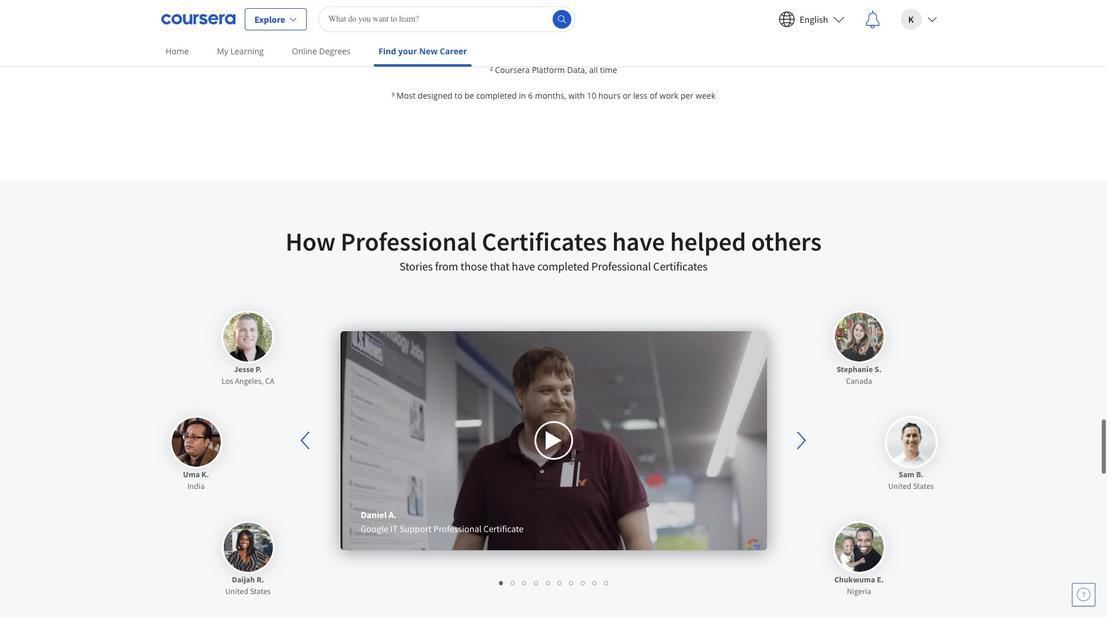 Task type: describe. For each thing, give the bounding box(es) containing it.
roles
[[744, 24, 763, 35]]

online
[[292, 46, 317, 57]]

daniel a. google it support professional certificate
[[361, 509, 524, 534]]

1 vertical spatial to
[[455, 90, 462, 101]]

daijah r. united states
[[225, 574, 271, 596]]

featured
[[479, 38, 512, 49]]

degrees
[[319, 46, 351, 57]]

how
[[285, 225, 336, 257]]

my learning
[[217, 46, 264, 57]]

helped
[[670, 225, 746, 257]]

What do you want to learn? text field
[[318, 6, 576, 32]]

chukwuma
[[834, 574, 875, 584]]

or
[[623, 90, 631, 101]]

lightcast™
[[576, 24, 616, 35]]

stories
[[399, 259, 433, 273]]

¹ median salary and job opening data are sourced from united states lightcast™ job postings report. data for job roles relevant to featured programs (7/1/2022 - 6/30/2023)
[[311, 24, 796, 49]]

my
[[217, 46, 228, 57]]

relevant
[[765, 24, 796, 35]]

your
[[398, 46, 417, 57]]

months,
[[535, 90, 566, 101]]

all
[[589, 64, 598, 75]]

1 vertical spatial certificates
[[653, 259, 708, 273]]

report.
[[667, 24, 695, 35]]

work
[[660, 90, 678, 101]]

-
[[592, 38, 595, 49]]

stephanie s. canada
[[837, 364, 882, 386]]

r.
[[257, 574, 264, 584]]

english
[[800, 13, 828, 25]]

be
[[464, 90, 474, 101]]

platform
[[532, 64, 565, 75]]

0 vertical spatial have
[[612, 225, 665, 257]]

those
[[460, 259, 488, 273]]

6/30/2023)
[[597, 38, 638, 49]]

canada
[[846, 375, 872, 386]]

from inside ¹ median salary and job opening data are sourced from united states lightcast™ job postings report. data for job roles relevant to featured programs (7/1/2022 - 6/30/2023)
[[502, 24, 520, 35]]

jesse
[[234, 364, 254, 374]]

support
[[400, 523, 431, 534]]

e.
[[877, 574, 884, 584]]

ca
[[265, 375, 274, 386]]

certificate
[[483, 523, 524, 534]]

0 horizontal spatial certificates
[[482, 225, 607, 257]]

slides element
[[320, 576, 787, 588]]

opening
[[402, 24, 433, 35]]

filled play image
[[544, 430, 563, 451]]

others
[[751, 225, 822, 257]]

new
[[419, 46, 438, 57]]

chukwuma e. nigeria
[[834, 574, 884, 596]]

s.
[[875, 364, 882, 374]]

most
[[396, 90, 416, 101]]

and
[[371, 24, 386, 35]]

2 job from the left
[[730, 24, 742, 35]]

¹
[[311, 24, 314, 35]]

6
[[528, 90, 533, 101]]

for
[[717, 24, 728, 35]]

time
[[600, 64, 617, 75]]

hours
[[598, 90, 621, 101]]

jesse p. los angeles, ca
[[222, 364, 274, 386]]

of
[[650, 90, 657, 101]]

are
[[454, 24, 467, 35]]

states inside ¹ median salary and job opening data are sourced from united states lightcast™ job postings report. data for job roles relevant to featured programs (7/1/2022 - 6/30/2023)
[[550, 24, 574, 35]]

my learning link
[[212, 38, 268, 64]]

los
[[222, 375, 233, 386]]

data,
[[567, 64, 587, 75]]

in
[[519, 90, 526, 101]]

programs
[[514, 38, 551, 49]]

coursera
[[495, 64, 530, 75]]

data
[[435, 24, 452, 35]]



Task type: vqa. For each thing, say whether or not it's contained in the screenshot.


Task type: locate. For each thing, give the bounding box(es) containing it.
1 horizontal spatial to
[[469, 38, 477, 49]]

10
[[587, 90, 596, 101]]

2 horizontal spatial states
[[913, 480, 934, 491]]

k.
[[201, 469, 209, 479]]

daniel
[[361, 509, 387, 520]]

google
[[361, 523, 388, 534]]

sam b. united states
[[888, 469, 934, 491]]

0 horizontal spatial have
[[512, 259, 535, 273]]

from left those at the left of the page
[[435, 259, 458, 273]]

find your new career
[[379, 46, 467, 57]]

job right and
[[388, 24, 400, 35]]

english button
[[769, 0, 854, 38]]

b.
[[916, 469, 923, 479]]

with
[[568, 90, 585, 101]]

0 horizontal spatial to
[[455, 90, 462, 101]]

daijah
[[232, 574, 255, 584]]

uma k. india
[[183, 469, 209, 491]]

0 horizontal spatial united
[[225, 586, 248, 596]]

sam
[[899, 469, 914, 479]]

p.
[[256, 364, 262, 374]]

professional
[[341, 225, 477, 257], [591, 259, 651, 273], [433, 523, 482, 534]]

1 vertical spatial completed
[[537, 259, 589, 273]]

0 vertical spatial professional
[[341, 225, 477, 257]]

find
[[379, 46, 396, 57]]

k
[[908, 13, 914, 25]]

states for daijah r. united states
[[250, 586, 271, 596]]

to inside ¹ median salary and job opening data are sourced from united states lightcast™ job postings report. data for job roles relevant to featured programs (7/1/2022 - 6/30/2023)
[[469, 38, 477, 49]]

stephanie
[[837, 364, 873, 374]]

less
[[633, 90, 648, 101]]

uma
[[183, 469, 200, 479]]

² coursera platform data, all time
[[490, 64, 617, 75]]

united up programs on the top left
[[523, 24, 548, 35]]

1 vertical spatial have
[[512, 259, 535, 273]]

go to next slide image
[[788, 426, 815, 454]]

salary
[[347, 24, 369, 35]]

0 vertical spatial completed
[[476, 90, 517, 101]]

designed
[[418, 90, 452, 101]]

states inside the 'sam b. united states'
[[913, 480, 934, 491]]

to down sourced
[[469, 38, 477, 49]]

it
[[390, 523, 398, 534]]

united inside ¹ median salary and job opening data are sourced from united states lightcast™ job postings report. data for job roles relevant to featured programs (7/1/2022 - 6/30/2023)
[[523, 24, 548, 35]]

nigeria
[[847, 586, 871, 596]]

1 horizontal spatial states
[[550, 24, 574, 35]]

0 vertical spatial certificates
[[482, 225, 607, 257]]

india
[[187, 480, 205, 491]]

sourced
[[469, 24, 500, 35]]

1 horizontal spatial completed
[[537, 259, 589, 273]]

per
[[681, 90, 694, 101]]

1 vertical spatial from
[[435, 259, 458, 273]]

that
[[490, 259, 510, 273]]

united inside the 'sam b. united states'
[[888, 480, 911, 491]]

angeles,
[[235, 375, 264, 386]]

home link
[[161, 38, 193, 64]]

states down b.
[[913, 480, 934, 491]]

0 horizontal spatial completed
[[476, 90, 517, 101]]

completed
[[476, 90, 517, 101], [537, 259, 589, 273]]

online degrees
[[292, 46, 351, 57]]

0 horizontal spatial from
[[435, 259, 458, 273]]

1 vertical spatial states
[[913, 480, 934, 491]]

united down daijah
[[225, 586, 248, 596]]

how professional certificates have helped others stories from those that have completed professional certificates
[[285, 225, 822, 273]]

³
[[392, 90, 394, 101]]

states inside daijah r. united states
[[250, 586, 271, 596]]

0 vertical spatial united
[[523, 24, 548, 35]]

1 horizontal spatial united
[[523, 24, 548, 35]]

certificates down helped
[[653, 259, 708, 273]]

completed inside the how professional certificates have helped others stories from those that have completed professional certificates
[[537, 259, 589, 273]]

2 horizontal spatial united
[[888, 480, 911, 491]]

job right for
[[730, 24, 742, 35]]

united down sam
[[888, 480, 911, 491]]

job
[[388, 24, 400, 35], [730, 24, 742, 35]]

1 horizontal spatial job
[[730, 24, 742, 35]]

median
[[316, 24, 344, 35]]

help center image
[[1077, 588, 1091, 602]]

1 vertical spatial united
[[888, 480, 911, 491]]

go to previous slide image
[[292, 426, 319, 454], [300, 432, 309, 449]]

explore
[[254, 13, 285, 25]]

2 vertical spatial united
[[225, 586, 248, 596]]

learning
[[230, 46, 264, 57]]

1 job from the left
[[388, 24, 400, 35]]

0 vertical spatial to
[[469, 38, 477, 49]]

from
[[502, 24, 520, 35], [435, 259, 458, 273]]

united
[[523, 24, 548, 35], [888, 480, 911, 491], [225, 586, 248, 596]]

from inside the how professional certificates have helped others stories from those that have completed professional certificates
[[435, 259, 458, 273]]

a.
[[388, 509, 397, 520]]

³ most designed to be completed in 6 months, with 10 hours or less of work per week
[[392, 90, 715, 101]]

certificates up that
[[482, 225, 607, 257]]

states up (7/1/2022
[[550, 24, 574, 35]]

have
[[612, 225, 665, 257], [512, 259, 535, 273]]

united inside daijah r. united states
[[225, 586, 248, 596]]

find your new career link
[[374, 38, 472, 67]]

²
[[490, 64, 493, 75]]

k button
[[891, 0, 946, 38]]

2 vertical spatial professional
[[433, 523, 482, 534]]

home
[[166, 46, 189, 57]]

certificates
[[482, 225, 607, 257], [653, 259, 708, 273]]

1 horizontal spatial have
[[612, 225, 665, 257]]

states for sam b. united states
[[913, 480, 934, 491]]

(7/1/2022
[[553, 38, 590, 49]]

0 horizontal spatial states
[[250, 586, 271, 596]]

united for daijah r. united states
[[225, 586, 248, 596]]

from up featured
[[502, 24, 520, 35]]

1 vertical spatial professional
[[591, 259, 651, 273]]

professional inside daniel a. google it support professional certificate
[[433, 523, 482, 534]]

0 vertical spatial from
[[502, 24, 520, 35]]

1 horizontal spatial from
[[502, 24, 520, 35]]

united for sam b. united states
[[888, 480, 911, 491]]

to
[[469, 38, 477, 49], [455, 90, 462, 101]]

0 horizontal spatial job
[[388, 24, 400, 35]]

2 vertical spatial states
[[250, 586, 271, 596]]

None search field
[[318, 6, 576, 32]]

career
[[440, 46, 467, 57]]

to left be
[[455, 90, 462, 101]]

online degrees link
[[287, 38, 355, 64]]

coursera image
[[161, 10, 235, 28]]

0 vertical spatial states
[[550, 24, 574, 35]]

states down r. at the bottom
[[250, 586, 271, 596]]

1 horizontal spatial certificates
[[653, 259, 708, 273]]

job
[[618, 24, 630, 35]]

explore button
[[244, 8, 307, 30]]



